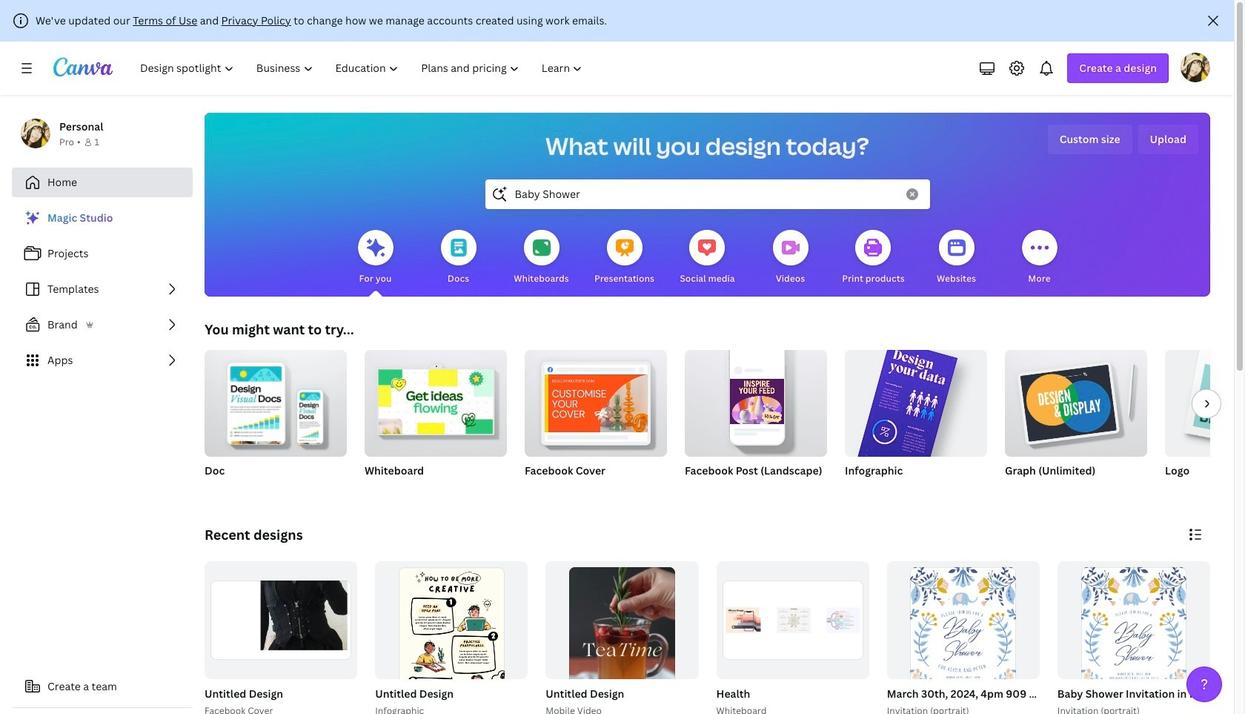 Task type: describe. For each thing, give the bounding box(es) containing it.
top level navigation element
[[131, 53, 596, 83]]



Task type: vqa. For each thing, say whether or not it's contained in the screenshot.
the bottommost apps
no



Task type: locate. For each thing, give the bounding box(es) containing it.
Search search field
[[515, 180, 898, 208]]

None search field
[[485, 179, 930, 209]]

group
[[844, 339, 988, 529], [844, 339, 988, 529], [365, 344, 507, 497], [365, 344, 507, 457], [525, 344, 667, 497], [525, 344, 667, 457], [685, 344, 828, 497], [685, 344, 828, 457], [1006, 344, 1148, 497], [1006, 344, 1148, 457], [205, 350, 347, 497], [1166, 350, 1246, 497], [1166, 350, 1246, 457], [202, 561, 358, 714], [372, 561, 528, 714], [375, 561, 528, 714], [543, 561, 699, 714], [546, 561, 699, 714], [714, 561, 870, 714], [717, 561, 870, 679], [885, 561, 1169, 714], [887, 561, 1040, 714], [1055, 561, 1246, 714], [1058, 561, 1211, 714]]

stephanie aranda image
[[1181, 53, 1211, 82]]

list
[[12, 203, 193, 375]]



